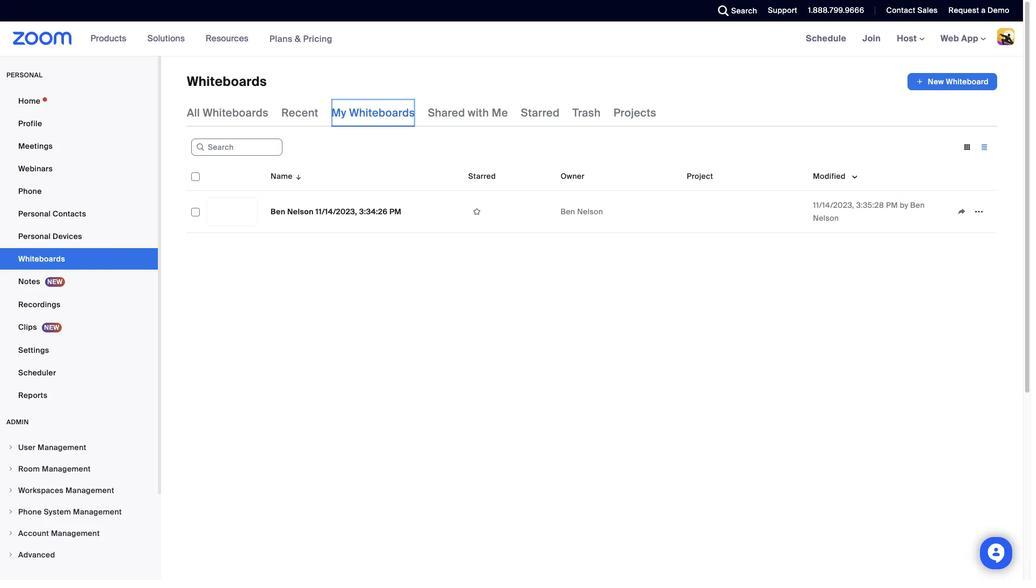 Task type: vqa. For each thing, say whether or not it's contained in the screenshot.
or
no



Task type: describe. For each thing, give the bounding box(es) containing it.
nelson for ben nelson
[[578, 207, 604, 217]]

request
[[949, 5, 980, 15]]

&
[[295, 33, 301, 44]]

list mode, selected image
[[976, 142, 994, 152]]

user
[[18, 443, 36, 452]]

web
[[941, 33, 960, 44]]

whiteboards inside application
[[187, 73, 267, 90]]

meetings link
[[0, 135, 158, 157]]

by
[[901, 200, 909, 210]]

whiteboards application
[[187, 73, 998, 90]]

whiteboards link
[[0, 248, 158, 270]]

sales
[[918, 5, 939, 15]]

webinars
[[18, 164, 53, 174]]

personal menu menu
[[0, 90, 158, 407]]

nelson for ben nelson 11/14/2023, 3:34:26 pm
[[288, 207, 314, 217]]

new whiteboard
[[929, 77, 989, 87]]

demo
[[988, 5, 1010, 15]]

zoom logo image
[[13, 32, 72, 45]]

starred inside tabs of all whiteboard page tab list
[[521, 106, 560, 120]]

whiteboards up search "text box"
[[203, 106, 269, 120]]

advanced
[[18, 550, 55, 560]]

shared with me
[[428, 106, 508, 120]]

tabs of all whiteboard page tab list
[[187, 99, 657, 127]]

whiteboard
[[947, 77, 989, 87]]

recordings link
[[0, 294, 158, 315]]

personal
[[6, 71, 43, 80]]

whiteboards inside personal menu menu
[[18, 254, 65, 264]]

contact
[[887, 5, 916, 15]]

new whiteboard button
[[908, 73, 998, 90]]

products
[[91, 33, 127, 44]]

admin
[[6, 418, 29, 427]]

solutions button
[[147, 21, 190, 56]]

Search text field
[[191, 139, 283, 156]]

ben nelson 11/14/2023, 3:34:26 pm
[[271, 207, 402, 217]]

personal for personal contacts
[[18, 209, 51, 219]]

webinars link
[[0, 158, 158, 179]]

profile link
[[0, 113, 158, 134]]

add image
[[917, 76, 924, 87]]

personal contacts
[[18, 209, 86, 219]]

shared
[[428, 106, 465, 120]]

3:34:26
[[359, 207, 388, 217]]

right image for account
[[8, 530, 14, 537]]

notes
[[18, 277, 40, 286]]

with
[[468, 106, 489, 120]]

click to star the whiteboard ben nelson 11/14/2023, 3:34:26 pm image
[[469, 207, 486, 217]]

workspaces
[[18, 486, 64, 495]]

plans
[[270, 33, 293, 44]]

home link
[[0, 90, 158, 112]]

home
[[18, 96, 40, 106]]

pricing
[[303, 33, 333, 44]]

pm inside 11/14/2023, 3:35:28 pm by ben nelson
[[887, 200, 899, 210]]

owner
[[561, 171, 585, 181]]

plans & pricing
[[270, 33, 333, 44]]

scheduler link
[[0, 362, 158, 384]]

search button
[[710, 0, 760, 21]]

room management menu item
[[0, 459, 158, 479]]

whiteboards right my
[[349, 106, 415, 120]]

recent
[[282, 106, 319, 120]]

resources
[[206, 33, 249, 44]]

settings link
[[0, 340, 158, 361]]

phone link
[[0, 181, 158, 202]]

profile
[[18, 119, 42, 128]]

grid mode, not selected image
[[959, 142, 976, 152]]

my
[[332, 106, 347, 120]]

account
[[18, 529, 49, 538]]

phone for phone
[[18, 186, 42, 196]]

personal devices
[[18, 232, 82, 241]]

contacts
[[53, 209, 86, 219]]

scheduler
[[18, 368, 56, 378]]

management for workspaces management
[[66, 486, 114, 495]]

contact sales
[[887, 5, 939, 15]]

a
[[982, 5, 986, 15]]

join
[[863, 33, 881, 44]]

modified
[[814, 171, 846, 181]]

right image inside advanced menu item
[[8, 552, 14, 558]]

more options for ben nelson 11/14/2023, 3:34:26 pm image
[[971, 207, 988, 217]]

ben for ben nelson 11/14/2023, 3:34:26 pm
[[271, 207, 286, 217]]

workspaces management
[[18, 486, 114, 495]]

workspaces management menu item
[[0, 480, 158, 501]]

right image for user management
[[8, 444, 14, 451]]

system
[[44, 507, 71, 517]]

schedule
[[806, 33, 847, 44]]

room management
[[18, 464, 91, 474]]

all
[[187, 106, 200, 120]]

host
[[898, 33, 920, 44]]

arrow down image
[[293, 170, 303, 183]]

share image
[[954, 207, 971, 217]]

account management
[[18, 529, 100, 538]]

management for account management
[[51, 529, 100, 538]]



Task type: locate. For each thing, give the bounding box(es) containing it.
thumbnail of ben nelson 11/14/2023, 3:34:26 pm image
[[207, 198, 257, 226]]

personal for personal devices
[[18, 232, 51, 241]]

right image for workspaces management
[[8, 487, 14, 494]]

phone down webinars
[[18, 186, 42, 196]]

web app button
[[941, 33, 987, 44]]

ben inside 11/14/2023, 3:35:28 pm by ben nelson
[[911, 200, 926, 210]]

1 vertical spatial right image
[[8, 487, 14, 494]]

reports link
[[0, 385, 158, 406]]

phone inside personal menu menu
[[18, 186, 42, 196]]

starred
[[521, 106, 560, 120], [469, 171, 496, 181]]

0 vertical spatial starred
[[521, 106, 560, 120]]

right image left the advanced
[[8, 552, 14, 558]]

account management menu item
[[0, 523, 158, 544]]

2 horizontal spatial ben
[[911, 200, 926, 210]]

management for user management
[[38, 443, 86, 452]]

advanced menu item
[[0, 545, 158, 565]]

0 vertical spatial right image
[[8, 444, 14, 451]]

projects
[[614, 106, 657, 120]]

recordings
[[18, 300, 61, 310]]

banner
[[0, 21, 1024, 56]]

settings
[[18, 346, 49, 355]]

web app
[[941, 33, 979, 44]]

right image inside account management menu item
[[8, 530, 14, 537]]

right image for phone
[[8, 509, 14, 515]]

phone inside menu item
[[18, 507, 42, 517]]

right image left the "system"
[[8, 509, 14, 515]]

products button
[[91, 21, 131, 56]]

phone system management menu item
[[0, 502, 158, 522]]

join link
[[855, 21, 889, 56]]

support
[[769, 5, 798, 15]]

phone system management
[[18, 507, 122, 517]]

right image inside phone system management menu item
[[8, 509, 14, 515]]

banner containing products
[[0, 21, 1024, 56]]

0 horizontal spatial ben
[[271, 207, 286, 217]]

1 horizontal spatial starred
[[521, 106, 560, 120]]

meetings
[[18, 141, 53, 151]]

1 horizontal spatial pm
[[887, 200, 899, 210]]

host button
[[898, 33, 925, 44]]

new
[[929, 77, 945, 87]]

1.888.799.9666 button
[[801, 0, 868, 21], [809, 5, 865, 15]]

1 vertical spatial starred
[[469, 171, 496, 181]]

right image left workspaces
[[8, 487, 14, 494]]

11/14/2023,
[[814, 200, 855, 210], [316, 207, 357, 217]]

personal
[[18, 209, 51, 219], [18, 232, 51, 241]]

plans & pricing link
[[270, 33, 333, 44], [270, 33, 333, 44]]

0 horizontal spatial 11/14/2023,
[[316, 207, 357, 217]]

all whiteboards
[[187, 106, 269, 120]]

personal up personal devices
[[18, 209, 51, 219]]

right image inside 'workspaces management' 'menu item'
[[8, 487, 14, 494]]

right image inside user management menu item
[[8, 444, 14, 451]]

admin menu menu
[[0, 437, 158, 566]]

name
[[271, 171, 293, 181]]

management up workspaces management on the bottom of the page
[[42, 464, 91, 474]]

ben right by
[[911, 200, 926, 210]]

starred up click to star the whiteboard ben nelson 11/14/2023, 3:34:26 pm icon
[[469, 171, 496, 181]]

3 right image from the top
[[8, 530, 14, 537]]

personal down the personal contacts
[[18, 232, 51, 241]]

phone for phone system management
[[18, 507, 42, 517]]

ben down 'owner'
[[561, 207, 576, 217]]

solutions
[[147, 33, 185, 44]]

2 phone from the top
[[18, 507, 42, 517]]

meetings navigation
[[798, 21, 1024, 56]]

4 right image from the top
[[8, 552, 14, 558]]

11/14/2023, inside 11/14/2023, 3:35:28 pm by ben nelson
[[814, 200, 855, 210]]

1 vertical spatial personal
[[18, 232, 51, 241]]

1 vertical spatial phone
[[18, 507, 42, 517]]

personal contacts link
[[0, 203, 158, 225]]

nelson inside 11/14/2023, 3:35:28 pm by ben nelson
[[814, 213, 840, 223]]

management up phone system management menu item
[[66, 486, 114, 495]]

2 horizontal spatial nelson
[[814, 213, 840, 223]]

clips
[[18, 322, 37, 332]]

1 horizontal spatial ben
[[561, 207, 576, 217]]

notes link
[[0, 271, 158, 293]]

right image inside room management menu item
[[8, 466, 14, 472]]

user management menu item
[[0, 437, 158, 458]]

11/14/2023, down modified
[[814, 200, 855, 210]]

resources button
[[206, 21, 253, 56]]

nelson down 'owner'
[[578, 207, 604, 217]]

0 vertical spatial phone
[[18, 186, 42, 196]]

ben nelson
[[561, 207, 604, 217]]

ben
[[911, 200, 926, 210], [271, 207, 286, 217], [561, 207, 576, 217]]

management down 'workspaces management' 'menu item'
[[73, 507, 122, 517]]

product information navigation
[[83, 21, 341, 56]]

nelson down modified
[[814, 213, 840, 223]]

devices
[[53, 232, 82, 241]]

my whiteboards
[[332, 106, 415, 120]]

right image left account
[[8, 530, 14, 537]]

reports
[[18, 391, 48, 400]]

1 horizontal spatial nelson
[[578, 207, 604, 217]]

pm left by
[[887, 200, 899, 210]]

me
[[492, 106, 508, 120]]

support link
[[760, 0, 801, 21], [769, 5, 798, 15]]

1 right image from the top
[[8, 466, 14, 472]]

right image left user
[[8, 444, 14, 451]]

management down phone system management menu item
[[51, 529, 100, 538]]

profile picture image
[[998, 28, 1015, 45]]

request a demo link
[[941, 0, 1024, 21], [949, 5, 1010, 15]]

0 vertical spatial personal
[[18, 209, 51, 219]]

whiteboards down personal devices
[[18, 254, 65, 264]]

1 personal from the top
[[18, 209, 51, 219]]

1 horizontal spatial 11/14/2023,
[[814, 200, 855, 210]]

clips link
[[0, 317, 158, 339]]

right image
[[8, 444, 14, 451], [8, 487, 14, 494]]

3:35:28
[[857, 200, 885, 210]]

room
[[18, 464, 40, 474]]

0 horizontal spatial starred
[[469, 171, 496, 181]]

ben for ben nelson
[[561, 207, 576, 217]]

1 right image from the top
[[8, 444, 14, 451]]

right image left room
[[8, 466, 14, 472]]

nelson
[[288, 207, 314, 217], [578, 207, 604, 217], [814, 213, 840, 223]]

trash
[[573, 106, 601, 120]]

schedule link
[[798, 21, 855, 56]]

phone
[[18, 186, 42, 196], [18, 507, 42, 517]]

management up room management
[[38, 443, 86, 452]]

right image
[[8, 466, 14, 472], [8, 509, 14, 515], [8, 530, 14, 537], [8, 552, 14, 558]]

11/14/2023, 3:35:28 pm by ben nelson
[[814, 200, 926, 223]]

whiteboards
[[187, 73, 267, 90], [203, 106, 269, 120], [349, 106, 415, 120], [18, 254, 65, 264]]

project
[[687, 171, 714, 181]]

11/14/2023, left '3:34:26'
[[316, 207, 357, 217]]

management for room management
[[42, 464, 91, 474]]

right image for room
[[8, 466, 14, 472]]

1.888.799.9666
[[809, 5, 865, 15]]

ben down the name
[[271, 207, 286, 217]]

1 phone from the top
[[18, 186, 42, 196]]

0 horizontal spatial pm
[[390, 207, 402, 217]]

user management
[[18, 443, 86, 452]]

application
[[187, 162, 1006, 241], [954, 204, 994, 220]]

management inside 'menu item'
[[66, 486, 114, 495]]

starred right me
[[521, 106, 560, 120]]

management
[[38, 443, 86, 452], [42, 464, 91, 474], [66, 486, 114, 495], [73, 507, 122, 517], [51, 529, 100, 538]]

pm
[[887, 200, 899, 210], [390, 207, 402, 217]]

personal devices link
[[0, 226, 158, 247]]

2 personal from the top
[[18, 232, 51, 241]]

nelson down arrow down icon
[[288, 207, 314, 217]]

pm right '3:34:26'
[[390, 207, 402, 217]]

2 right image from the top
[[8, 487, 14, 494]]

application containing name
[[187, 162, 1006, 241]]

whiteboards up all whiteboards
[[187, 73, 267, 90]]

contact sales link
[[879, 0, 941, 21], [887, 5, 939, 15]]

phone up account
[[18, 507, 42, 517]]

request a demo
[[949, 5, 1010, 15]]

cell
[[683, 191, 809, 233]]

app
[[962, 33, 979, 44]]

0 horizontal spatial nelson
[[288, 207, 314, 217]]

search
[[732, 6, 758, 16]]

2 right image from the top
[[8, 509, 14, 515]]



